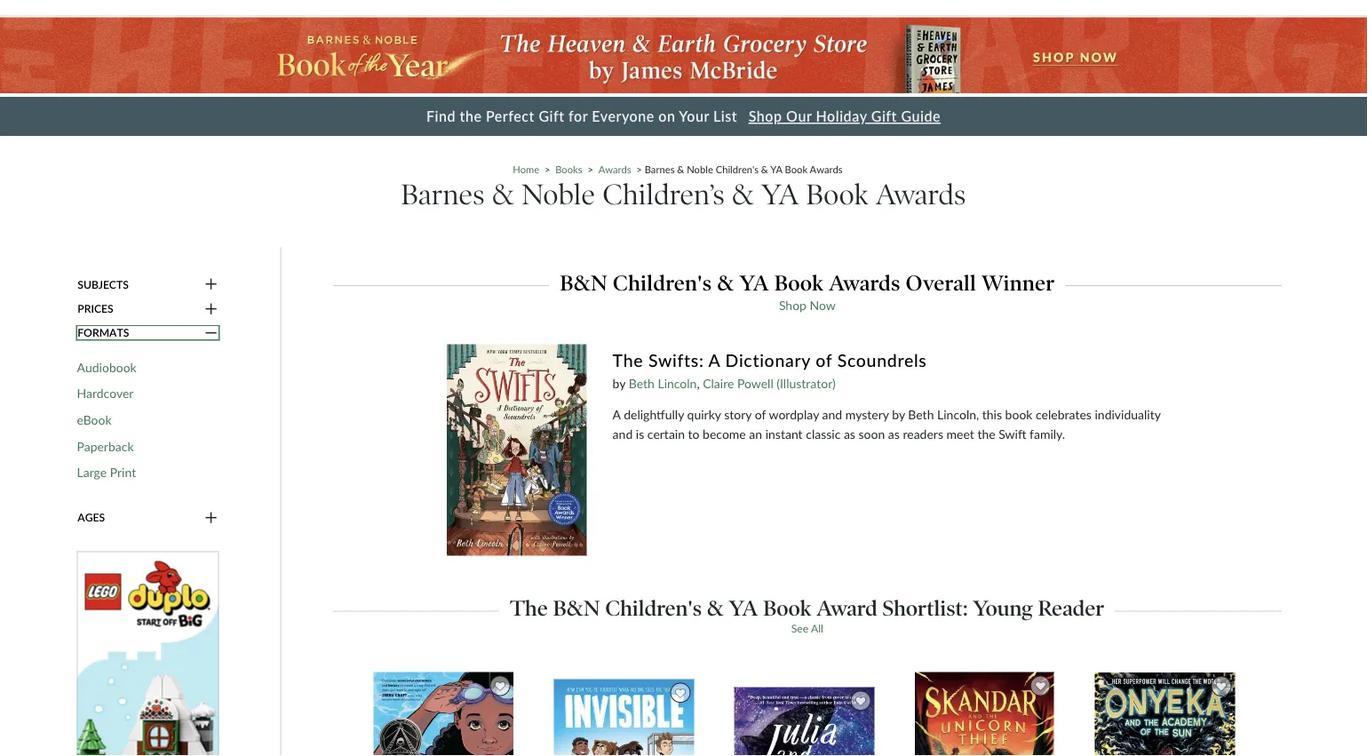 Task type: vqa. For each thing, say whether or not it's contained in the screenshot.
bottommost "for"
no



Task type: locate. For each thing, give the bounding box(es) containing it.
0 horizontal spatial barnes
[[401, 177, 485, 212]]

children's
[[603, 177, 725, 212]]

lincoln
[[658, 376, 697, 391]]

minus arrow image for subjects
[[205, 276, 217, 292]]

minus arrow image
[[205, 276, 217, 292], [205, 301, 217, 317]]

0 horizontal spatial by
[[613, 376, 626, 391]]

0 vertical spatial of
[[816, 349, 832, 370]]

0 horizontal spatial the
[[460, 108, 482, 125]]

0 horizontal spatial of
[[755, 407, 766, 422]]

celebrates
[[1036, 407, 1092, 422]]

mystery
[[846, 407, 889, 422]]

book inside the b&n children's & ya book award shortlist: young reader see all
[[763, 595, 812, 621]]

swifts:
[[648, 349, 704, 370]]

powell
[[737, 376, 774, 391]]

1 vertical spatial noble
[[521, 177, 595, 212]]

subjects
[[78, 277, 129, 290]]

as
[[844, 426, 855, 442], [888, 426, 900, 442]]

advertisement region
[[77, 551, 219, 756]]

book up shop now link
[[774, 269, 824, 296]]

ya inside the b&n children's & ya book award shortlist: young reader see all
[[729, 595, 758, 621]]

0 vertical spatial the
[[460, 108, 482, 125]]

0 vertical spatial the
[[613, 349, 644, 370]]

the down this
[[978, 426, 996, 442]]

overall
[[906, 269, 976, 296]]

1 vertical spatial the
[[510, 595, 548, 621]]

the swifts: a dictionary of scoundrels by beth lincoln , claire powell (illustrator)
[[613, 349, 927, 391]]

barnes for barnes & noble children's & ya book awards
[[401, 177, 485, 212]]

skandar and the unicorn thief (b&n exclusive edition) image
[[914, 671, 1055, 756]]

0 vertical spatial barnes
[[645, 163, 675, 175]]

family.
[[1030, 426, 1065, 442]]

awards down guide
[[876, 177, 966, 212]]

ebook link
[[77, 412, 112, 427]]

0 horizontal spatial noble
[[521, 177, 595, 212]]

1 as from the left
[[844, 426, 855, 442]]

2 vertical spatial children's
[[605, 595, 702, 621]]

1 vertical spatial by
[[892, 407, 905, 422]]

shop left our
[[749, 108, 782, 125]]

of up (illustrator)
[[816, 349, 832, 370]]

1 vertical spatial a
[[613, 407, 621, 422]]

0 vertical spatial by
[[613, 376, 626, 391]]

by right mystery
[[892, 407, 905, 422]]

the inside the swifts: a dictionary of scoundrels by beth lincoln , claire powell (illustrator)
[[613, 349, 644, 370]]

0 vertical spatial noble
[[687, 163, 713, 175]]

a
[[709, 349, 720, 370], [613, 407, 621, 422]]

barnes & noble children's & ya book awards
[[645, 163, 843, 175]]

wordplay
[[769, 407, 819, 422]]

0 vertical spatial minus arrow image
[[205, 276, 217, 292]]

shop
[[749, 108, 782, 125], [779, 298, 807, 313]]

audiobook
[[77, 359, 137, 374]]

1 vertical spatial b&n
[[553, 595, 600, 621]]

barnes down find
[[401, 177, 485, 212]]

claire powell (illustrator) link
[[703, 376, 836, 391]]

b&n
[[560, 269, 608, 296], [553, 595, 600, 621]]

the
[[460, 108, 482, 125], [978, 426, 996, 442]]

0 vertical spatial b&n
[[560, 269, 608, 296]]

delightfully
[[624, 407, 684, 422]]

0 horizontal spatial beth
[[629, 376, 655, 391]]

paperback link
[[77, 438, 134, 454]]

the right find
[[460, 108, 482, 125]]

beth up readers at the right bottom
[[908, 407, 934, 422]]

see
[[791, 622, 809, 635]]

1 horizontal spatial barnes
[[645, 163, 675, 175]]

1 horizontal spatial by
[[892, 407, 905, 422]]

the
[[613, 349, 644, 370], [510, 595, 548, 621]]

children's inside the b&n children's & ya book award shortlist: young reader see all
[[605, 595, 702, 621]]

and left is
[[613, 426, 633, 442]]

1 vertical spatial shop
[[779, 298, 807, 313]]

noble
[[687, 163, 713, 175], [521, 177, 595, 212]]

julia and the shark image
[[733, 686, 875, 756]]

barnes & noble book of the year! the heaven & earth grocery store. shop now image
[[0, 17, 1367, 93]]

beth
[[629, 376, 655, 391], [908, 407, 934, 422]]

awards down holiday
[[810, 163, 843, 175]]

of inside the swifts: a dictionary of scoundrels by beth lincoln , claire powell (illustrator)
[[816, 349, 832, 370]]

1 horizontal spatial of
[[816, 349, 832, 370]]

gift
[[539, 108, 565, 125], [871, 108, 897, 125]]

minus arrow image for prices
[[205, 301, 217, 317]]

on
[[659, 108, 676, 125]]

0 horizontal spatial a
[[613, 407, 621, 422]]

noble down books
[[521, 177, 595, 212]]

1 vertical spatial and
[[613, 426, 633, 442]]

1 horizontal spatial the
[[978, 426, 996, 442]]

b&n inside the b&n children's & ya book award shortlist: young reader see all
[[553, 595, 600, 621]]

find the perfect gift for everyone on your list shop our holiday gift guide
[[426, 108, 941, 125]]

1 vertical spatial beth
[[908, 407, 934, 422]]

book down holiday
[[806, 177, 868, 212]]

0 vertical spatial children's
[[716, 163, 759, 175]]

1 vertical spatial of
[[755, 407, 766, 422]]

gift left for
[[539, 108, 565, 125]]

beth up delightfully
[[629, 376, 655, 391]]

the swifts: a dictionary of scoundrels image
[[447, 344, 587, 556]]

invisible: a graphic novel image
[[553, 678, 695, 756]]

and
[[822, 407, 842, 422], [613, 426, 633, 442]]

guide
[[901, 108, 941, 125]]

book up see
[[763, 595, 812, 621]]

plus arrow image
[[205, 325, 217, 341]]

as right soon
[[888, 426, 900, 442]]

individuality
[[1095, 407, 1161, 422]]

home link
[[513, 163, 539, 175]]

list
[[713, 108, 738, 125]]

shortlist:
[[883, 595, 968, 621]]

the inside the b&n children's & ya book award shortlist: young reader see all
[[510, 595, 548, 621]]

1 vertical spatial minus arrow image
[[205, 301, 217, 317]]

0 vertical spatial beth
[[629, 376, 655, 391]]

2 minus arrow image from the top
[[205, 301, 217, 317]]

1 horizontal spatial beth
[[908, 407, 934, 422]]

as left soon
[[844, 426, 855, 442]]

of up an
[[755, 407, 766, 422]]

1 minus arrow image from the top
[[205, 276, 217, 292]]

ya
[[770, 163, 782, 175], [761, 177, 799, 212], [740, 269, 769, 296], [729, 595, 758, 621]]

books link
[[555, 163, 582, 175]]

print
[[110, 465, 136, 480]]

a up claire
[[709, 349, 720, 370]]

(illustrator)
[[777, 376, 836, 391]]

1 vertical spatial the
[[978, 426, 996, 442]]

&
[[677, 163, 684, 175], [761, 163, 768, 175], [492, 177, 514, 212], [732, 177, 754, 212], [717, 269, 734, 296], [707, 595, 724, 621]]

holiday
[[816, 108, 867, 125]]

by
[[613, 376, 626, 391], [892, 407, 905, 422]]

awards
[[598, 163, 631, 175], [810, 163, 843, 175], [876, 177, 966, 212], [829, 269, 900, 296]]

barnes & noble children's & ya book awards
[[401, 177, 966, 212]]

0 vertical spatial and
[[822, 407, 842, 422]]

by inside the swifts: a dictionary of scoundrels by beth lincoln , claire powell (illustrator)
[[613, 376, 626, 391]]

claire
[[703, 376, 734, 391]]

awards inside b&n children's & ya book awards overall winner shop now
[[829, 269, 900, 296]]

become
[[703, 426, 746, 442]]

b&n children's & ya book awards overall winner shop now
[[560, 269, 1055, 313]]

barnes up children's
[[645, 163, 675, 175]]

paperback
[[77, 438, 134, 453]]

1 vertical spatial children's
[[613, 269, 712, 296]]

of inside a delightfully quirky story of wordplay and mystery by beth lincoln, this book celebrates individuality and is certain to become an instant classic as soon as readers meet the swift family.
[[755, 407, 766, 422]]

1 horizontal spatial the
[[613, 349, 644, 370]]

book
[[785, 163, 808, 175], [806, 177, 868, 212], [774, 269, 824, 296], [763, 595, 812, 621]]

prices button
[[77, 301, 219, 317]]

large print
[[77, 465, 136, 480]]

formats button
[[77, 325, 219, 341]]

0 horizontal spatial gift
[[539, 108, 565, 125]]

0 horizontal spatial as
[[844, 426, 855, 442]]

the swifts: a dictionary of scoundrels link
[[613, 349, 1168, 374]]

scoundrels
[[837, 349, 927, 370]]

plus image
[[205, 509, 217, 525]]

1 horizontal spatial noble
[[687, 163, 713, 175]]

of
[[816, 349, 832, 370], [755, 407, 766, 422]]

gift left guide
[[871, 108, 897, 125]]

book inside b&n children's & ya book awards overall winner shop now
[[774, 269, 824, 296]]

ages button
[[77, 509, 219, 525]]

a left delightfully
[[613, 407, 621, 422]]

the inside a delightfully quirky story of wordplay and mystery by beth lincoln, this book celebrates individuality and is certain to become an instant classic as soon as readers meet the swift family.
[[978, 426, 996, 442]]

barnes & noble children's & ya book awards main content
[[0, 16, 1367, 756]]

soon
[[859, 426, 885, 442]]

1 horizontal spatial as
[[888, 426, 900, 442]]

0 vertical spatial a
[[709, 349, 720, 370]]

to
[[688, 426, 700, 442]]

& inside b&n children's & ya book awards overall winner shop now
[[717, 269, 734, 296]]

shop left now
[[779, 298, 807, 313]]

now
[[810, 298, 836, 313]]

1 horizontal spatial and
[[822, 407, 842, 422]]

0 horizontal spatial and
[[613, 426, 633, 442]]

children's
[[716, 163, 759, 175], [613, 269, 712, 296], [605, 595, 702, 621]]

and up classic
[[822, 407, 842, 422]]

1 horizontal spatial gift
[[871, 108, 897, 125]]

by left beth lincoln link
[[613, 376, 626, 391]]

audiobook link
[[77, 359, 137, 375]]

0 horizontal spatial the
[[510, 595, 548, 621]]

noble up barnes & noble children's & ya book awards
[[687, 163, 713, 175]]

awards up now
[[829, 269, 900, 296]]

1 horizontal spatial a
[[709, 349, 720, 370]]

1 vertical spatial barnes
[[401, 177, 485, 212]]

barnes
[[645, 163, 675, 175], [401, 177, 485, 212]]



Task type: describe. For each thing, give the bounding box(es) containing it.
is
[[636, 426, 644, 442]]

formats
[[78, 326, 129, 339]]

your
[[679, 108, 709, 125]]

hardcover link
[[77, 386, 134, 401]]

swim team: a graphic novel image
[[372, 671, 515, 756]]

subjects button
[[77, 276, 219, 292]]

this
[[982, 407, 1002, 422]]

1 gift from the left
[[539, 108, 565, 125]]

the b&n children's & ya book award shortlist: young reader see all
[[510, 595, 1105, 635]]

shop inside b&n children's & ya book awards overall winner shop now
[[779, 298, 807, 313]]

meet
[[947, 426, 974, 442]]

beth inside the swifts: a dictionary of scoundrels by beth lincoln , claire powell (illustrator)
[[629, 376, 655, 391]]

large
[[77, 465, 107, 480]]

home
[[513, 163, 539, 175]]

story
[[724, 407, 752, 422]]

hardcover
[[77, 386, 134, 401]]

large print link
[[77, 465, 136, 480]]

children's inside b&n children's & ya book awards overall winner shop now
[[613, 269, 712, 296]]

books
[[555, 163, 582, 175]]

swift
[[999, 426, 1027, 442]]

perfect
[[486, 108, 535, 125]]

reader
[[1038, 595, 1105, 621]]

awards link
[[598, 163, 631, 175]]

ya inside b&n children's & ya book awards overall winner shop now
[[740, 269, 769, 296]]

a delightfully quirky story of wordplay and mystery by beth lincoln, this book celebrates individuality and is certain to become an instant classic as soon as readers meet the swift family.
[[613, 407, 1161, 442]]

award
[[817, 595, 877, 621]]

ages
[[78, 511, 105, 523]]

quirky
[[687, 407, 721, 422]]

barnes for barnes & noble children's & ya book awards
[[645, 163, 675, 175]]

for
[[569, 108, 588, 125]]

& inside the b&n children's & ya book award shortlist: young reader see all
[[707, 595, 724, 621]]

2 gift from the left
[[871, 108, 897, 125]]

a inside a delightfully quirky story of wordplay and mystery by beth lincoln, this book celebrates individuality and is certain to become an instant classic as soon as readers meet the swift family.
[[613, 407, 621, 422]]

beth lincoln link
[[629, 376, 697, 391]]

instant
[[765, 426, 803, 442]]

everyone
[[592, 108, 655, 125]]

b&n inside b&n children's & ya book awards overall winner shop now
[[560, 269, 608, 296]]

book
[[1005, 407, 1033, 422]]

the for swifts:
[[613, 349, 644, 370]]

noble for children's
[[687, 163, 713, 175]]

noble for children's
[[521, 177, 595, 212]]

prices
[[78, 302, 113, 315]]

a inside the swifts: a dictionary of scoundrels by beth lincoln , claire powell (illustrator)
[[709, 349, 720, 370]]

find
[[426, 108, 456, 125]]

the for b&n
[[510, 595, 548, 621]]

shop now link
[[779, 298, 836, 313]]

our
[[786, 108, 812, 125]]

beth inside a delightfully quirky story of wordplay and mystery by beth lincoln, this book celebrates individuality and is certain to become an instant classic as soon as readers meet the swift family.
[[908, 407, 934, 422]]

book down our
[[785, 163, 808, 175]]

all
[[811, 622, 823, 635]]

an
[[749, 426, 762, 442]]

,
[[697, 376, 700, 391]]

of for scoundrels
[[816, 349, 832, 370]]

lincoln,
[[937, 407, 979, 422]]

0 vertical spatial shop
[[749, 108, 782, 125]]

readers
[[903, 426, 943, 442]]

awards right books
[[598, 163, 631, 175]]

2 as from the left
[[888, 426, 900, 442]]

certain
[[647, 426, 685, 442]]

ebook
[[77, 412, 112, 427]]

of for wordplay
[[755, 407, 766, 422]]

winner
[[982, 269, 1055, 296]]

dictionary
[[725, 349, 811, 370]]

by inside a delightfully quirky story of wordplay and mystery by beth lincoln, this book celebrates individuality and is certain to become an instant classic as soon as readers meet the swift family.
[[892, 407, 905, 422]]

see all link
[[791, 622, 823, 635]]

young
[[973, 595, 1033, 621]]

classic
[[806, 426, 841, 442]]

onyeka and the academy of the sun image
[[1094, 672, 1236, 756]]



